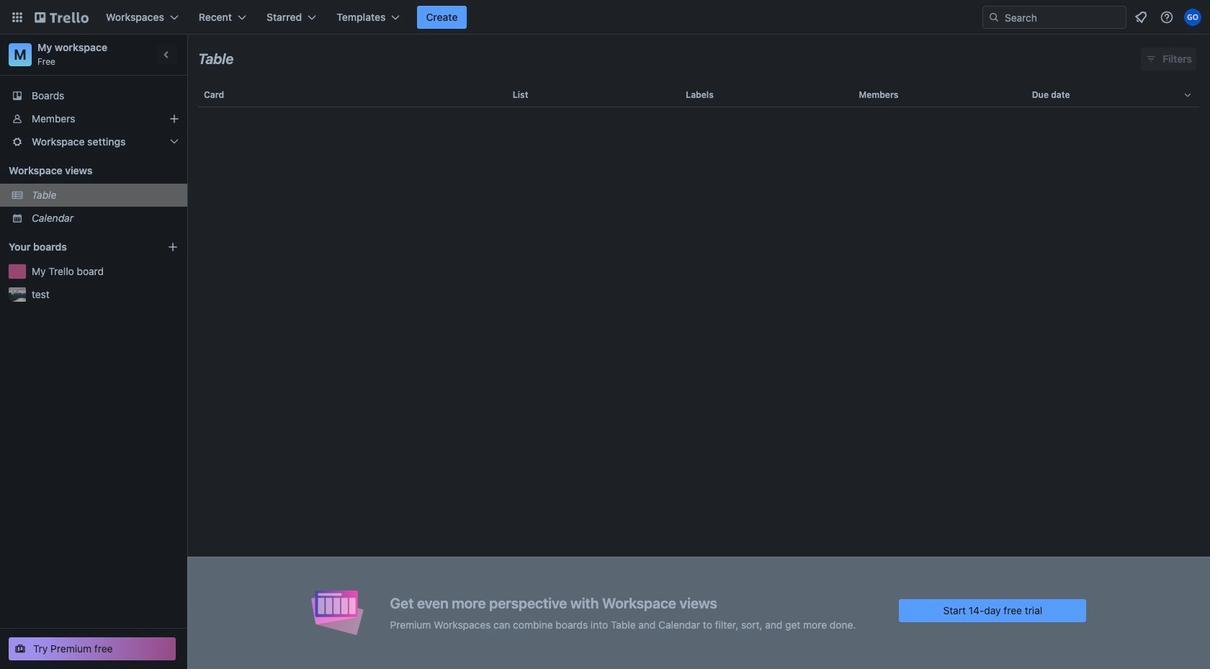 Task type: vqa. For each thing, say whether or not it's contained in the screenshot.
"row"
yes



Task type: describe. For each thing, give the bounding box(es) containing it.
back to home image
[[35, 6, 89, 29]]

primary element
[[0, 0, 1211, 35]]

gary orlando (garyorlando) image
[[1185, 9, 1202, 26]]

search image
[[989, 12, 1000, 23]]



Task type: locate. For each thing, give the bounding box(es) containing it.
row
[[198, 78, 1200, 112]]

workspace navigation collapse icon image
[[157, 45, 177, 65]]

open information menu image
[[1160, 10, 1175, 25]]

Search field
[[1000, 7, 1126, 27]]

None text field
[[198, 45, 234, 73]]

add board image
[[167, 241, 179, 253]]

table
[[187, 78, 1211, 669]]

your boards with 2 items element
[[9, 239, 146, 256]]

0 notifications image
[[1133, 9, 1150, 26]]



